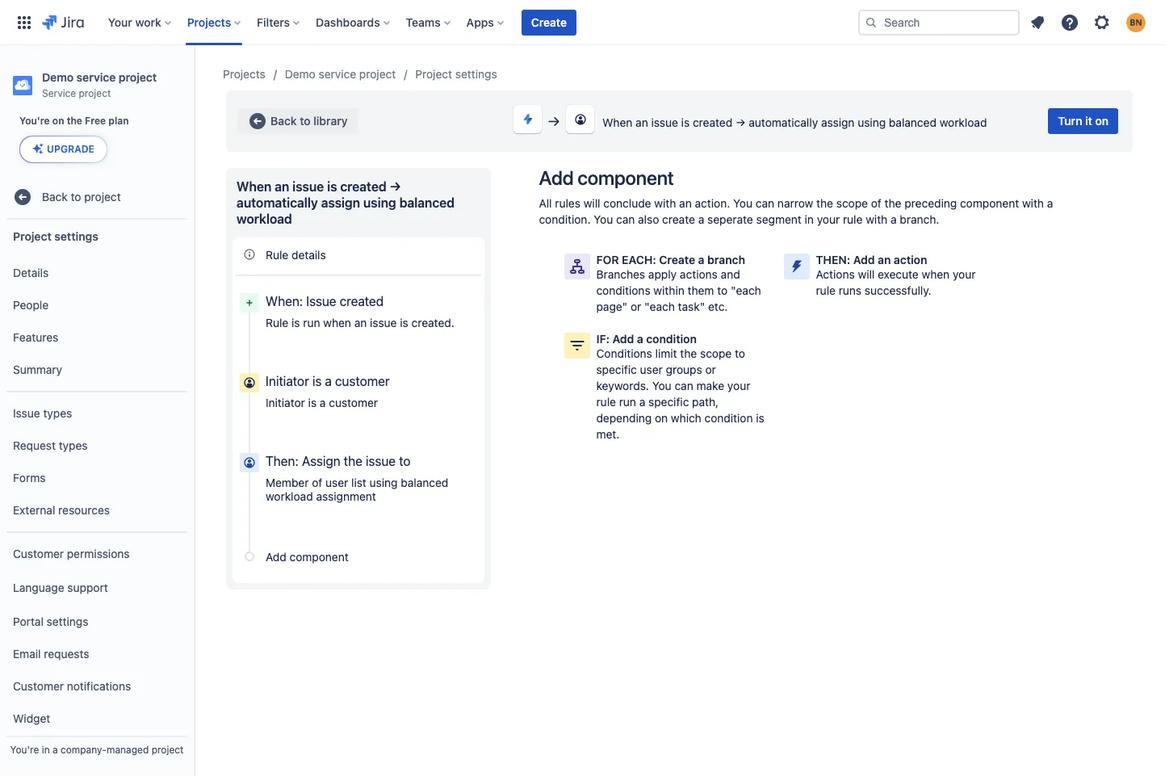 Task type: locate. For each thing, give the bounding box(es) containing it.
0 vertical spatial or
[[631, 300, 642, 313]]

project settings up details
[[13, 229, 98, 243]]

demo for demo service project
[[285, 67, 316, 81]]

1 horizontal spatial or
[[706, 363, 716, 376]]

1 vertical spatial will
[[858, 267, 875, 281]]

language
[[13, 581, 64, 594]]

will inside then: add an action actions will execute when your rule runs successfully.
[[858, 267, 875, 281]]

rule left details
[[266, 248, 289, 261]]

will right rules
[[584, 196, 601, 210]]

project up 'free'
[[79, 87, 111, 99]]

0 horizontal spatial back
[[42, 190, 68, 203]]

1 vertical spatial "each
[[645, 300, 675, 313]]

you're for you're on the free plan
[[19, 115, 50, 127]]

back inside back to library button
[[271, 114, 297, 128]]

or down conditions
[[631, 300, 642, 313]]

specific up which
[[649, 395, 689, 409]]

1 vertical spatial you
[[594, 212, 613, 226]]

1 horizontal spatial service
[[319, 67, 356, 81]]

when inside when an issue is created → automatically assign using balanced workload
[[237, 179, 272, 194]]

create button
[[522, 9, 577, 35]]

1 horizontal spatial run
[[619, 395, 637, 409]]

1 horizontal spatial scope
[[837, 196, 868, 210]]

conclude
[[604, 196, 652, 210]]

0 horizontal spatial specific
[[597, 363, 637, 376]]

1 horizontal spatial project
[[416, 67, 452, 81]]

issue up request
[[13, 406, 40, 420]]

0 horizontal spatial assign
[[321, 195, 360, 210]]

2 horizontal spatial rule
[[843, 212, 863, 226]]

all
[[539, 196, 552, 210]]

rule down 'when:' at the left top of page
[[266, 316, 289, 330]]

run up the depending on the right
[[619, 395, 637, 409]]

back for back to project
[[42, 190, 68, 203]]

condition up limit
[[646, 332, 697, 346]]

0 vertical spatial component
[[578, 166, 674, 189]]

types up request types
[[43, 406, 72, 420]]

0 horizontal spatial run
[[303, 316, 320, 330]]

can down conclude
[[616, 212, 635, 226]]

project down dashboards "popup button"
[[359, 67, 396, 81]]

in down narrow at the right
[[805, 212, 814, 226]]

scope up make
[[700, 347, 732, 360]]

group containing issue types
[[6, 391, 187, 532]]

your right 'execute'
[[953, 267, 976, 281]]

0 vertical spatial project
[[416, 67, 452, 81]]

your profile and settings image
[[1127, 13, 1146, 32]]

your inside the 'if: add a condition conditions limit the scope to specific user groups or keywords. you can make your rule run a specific path, depending on which condition is met.'
[[728, 379, 751, 393]]

1 vertical spatial settings
[[54, 229, 98, 243]]

dashboards
[[316, 15, 380, 29]]

initiator up then:
[[266, 396, 305, 410]]

issue inside when: issue created rule is run when an issue is created.
[[370, 316, 397, 330]]

0 horizontal spatial rule
[[597, 395, 616, 409]]

1 horizontal spatial on
[[655, 411, 668, 425]]

2 vertical spatial workload
[[266, 490, 313, 503]]

1 vertical spatial of
[[312, 476, 323, 490]]

0 vertical spatial will
[[584, 196, 601, 210]]

2 horizontal spatial your
[[953, 267, 976, 281]]

request types link
[[6, 430, 187, 462]]

filters
[[257, 15, 290, 29]]

0 vertical spatial when
[[603, 116, 633, 129]]

when an issue is created → automatically assign using balanced workload up rule details button in the top of the page
[[237, 179, 458, 226]]

project down the primary 'element'
[[416, 67, 452, 81]]

actions
[[816, 267, 855, 281]]

you inside the 'if: add a condition conditions limit the scope to specific user groups or keywords. you can make your rule run a specific path, depending on which condition is met.'
[[653, 379, 672, 393]]

when an issue is created → automatically assign using balanced workload
[[603, 116, 988, 129], [237, 179, 458, 226]]

project
[[416, 67, 452, 81], [13, 229, 52, 243]]

1 rule from the top
[[266, 248, 289, 261]]

run
[[303, 316, 320, 330], [619, 395, 637, 409]]

page"
[[597, 300, 628, 313]]

0 vertical spatial of
[[872, 196, 882, 210]]

balanced inside when an issue is created → automatically assign using balanced workload
[[400, 195, 455, 210]]

a
[[1048, 196, 1054, 210], [699, 212, 705, 226], [891, 212, 897, 226], [699, 253, 705, 267], [637, 332, 644, 346], [325, 374, 332, 389], [640, 395, 646, 409], [320, 396, 326, 410], [53, 744, 58, 756]]

back inside back to project link
[[42, 190, 68, 203]]

keywords.
[[597, 379, 649, 393]]

settings up requests
[[47, 614, 88, 628]]

component inside add component button
[[290, 550, 349, 563]]

0 vertical spatial back
[[271, 114, 297, 128]]

search image
[[865, 16, 878, 29]]

component for add component all rules will conclude with an action. you can narrow the scope of the preceding component with a condition. you can also create a seperate segment in your rule with a branch.
[[578, 166, 674, 189]]

types right request
[[59, 438, 88, 452]]

3 group from the top
[[6, 532, 187, 776]]

jira image
[[42, 13, 84, 32], [42, 13, 84, 32]]

segment
[[757, 212, 802, 226]]

your up then:
[[817, 212, 840, 226]]

an inside when: issue created rule is run when an issue is created.
[[354, 316, 367, 330]]

service for demo service project service project
[[76, 70, 116, 84]]

rule down keywords.
[[597, 395, 616, 409]]

portal settings link
[[6, 606, 187, 638]]

back left library at the top left of the page
[[271, 114, 297, 128]]

project settings down the primary 'element'
[[416, 67, 497, 81]]

summary
[[13, 362, 62, 376]]

0 vertical spatial types
[[43, 406, 72, 420]]

service
[[42, 87, 76, 99]]

scope inside the 'if: add a condition conditions limit the scope to specific user groups or keywords. you can make your rule run a specific path, depending on which condition is met.'
[[700, 347, 732, 360]]

requests
[[44, 647, 89, 660]]

you down conclude
[[594, 212, 613, 226]]

project right "managed"
[[152, 744, 184, 756]]

project inside project settings link
[[416, 67, 452, 81]]

0 vertical spatial initiator
[[266, 374, 309, 389]]

automatically up rule details at top
[[237, 195, 318, 210]]

1 vertical spatial types
[[59, 438, 88, 452]]

2 vertical spatial your
[[728, 379, 751, 393]]

specific
[[597, 363, 637, 376], [649, 395, 689, 409]]

0 vertical spatial when an issue is created → automatically assign using balanced workload
[[603, 116, 988, 129]]

settings down the apps
[[456, 67, 497, 81]]

customer up then: assign the issue to
[[329, 396, 378, 410]]

component up conclude
[[578, 166, 674, 189]]

2 customer from the top
[[13, 679, 64, 693]]

workload
[[940, 116, 988, 129], [237, 212, 292, 226], [266, 490, 313, 503]]

2 rule from the top
[[266, 316, 289, 330]]

1 horizontal spatial with
[[866, 212, 888, 226]]

when an issue is created → automatically assign using balanced workload up add component all rules will conclude with an action. you can narrow the scope of the preceding component with a condition. you can also create a seperate segment in your rule with a branch.
[[603, 116, 988, 129]]

project up 'plan'
[[119, 70, 157, 84]]

1 vertical spatial when an issue is created → automatically assign using balanced workload
[[237, 179, 458, 226]]

rule inside button
[[266, 248, 289, 261]]

project
[[359, 67, 396, 81], [119, 70, 157, 84], [79, 87, 111, 99], [84, 190, 121, 203], [152, 744, 184, 756]]

narrow
[[778, 196, 814, 210]]

rule up then:
[[843, 212, 863, 226]]

customer up the widget
[[13, 679, 64, 693]]

people
[[13, 298, 49, 312]]

create inside button
[[531, 15, 567, 29]]

1 horizontal spatial issue
[[306, 294, 336, 309]]

projects right work at the top left of the page
[[187, 15, 231, 29]]

to
[[300, 114, 311, 128], [71, 190, 81, 203], [718, 284, 728, 297], [735, 347, 746, 360], [399, 454, 411, 469]]

0 horizontal spatial or
[[631, 300, 642, 313]]

features link
[[6, 322, 187, 354]]

projects inside dropdown button
[[187, 15, 231, 29]]

0 vertical spatial project settings
[[416, 67, 497, 81]]

demo
[[285, 67, 316, 81], [42, 70, 74, 84]]

is inside the 'if: add a condition conditions limit the scope to specific user groups or keywords. you can make your rule run a specific path, depending on which condition is met.'
[[756, 411, 765, 425]]

the up groups
[[681, 347, 697, 360]]

0 vertical spatial rule
[[266, 248, 289, 261]]

can down groups
[[675, 379, 694, 393]]

create
[[663, 212, 696, 226]]

0 vertical spatial in
[[805, 212, 814, 226]]

1 vertical spatial balanced
[[400, 195, 455, 210]]

rules
[[555, 196, 581, 210]]

created
[[693, 116, 733, 129], [340, 179, 387, 194], [340, 294, 384, 309]]

issue
[[306, 294, 336, 309], [13, 406, 40, 420]]

2 vertical spatial component
[[290, 550, 349, 563]]

each:
[[622, 253, 657, 267]]

on right it
[[1096, 114, 1109, 128]]

0 horizontal spatial service
[[76, 70, 116, 84]]

demo for demo service project service project
[[42, 70, 74, 84]]

0 vertical spatial when
[[922, 267, 950, 281]]

project up details
[[13, 229, 52, 243]]

turn it on
[[1059, 114, 1109, 128]]

apps button
[[462, 9, 510, 35]]

your inside then: add an action actions will execute when your rule runs successfully.
[[953, 267, 976, 281]]

on left which
[[655, 411, 668, 425]]

your
[[108, 15, 132, 29]]

0 vertical spatial balanced
[[889, 116, 937, 129]]

rule details
[[266, 248, 326, 261]]

an
[[636, 116, 648, 129], [275, 179, 290, 194], [680, 196, 692, 210], [878, 253, 891, 267], [354, 316, 367, 330]]

customer permissions
[[13, 547, 130, 560]]

0 horizontal spatial create
[[531, 15, 567, 29]]

1 horizontal spatial user
[[640, 363, 663, 376]]

of down assign
[[312, 476, 323, 490]]

0 vertical spatial create
[[531, 15, 567, 29]]

primary element
[[10, 0, 859, 45]]

issue
[[652, 116, 679, 129], [293, 179, 324, 194], [370, 316, 397, 330], [366, 454, 396, 469]]

project inside demo service project link
[[359, 67, 396, 81]]

demo up back to library button
[[285, 67, 316, 81]]

rule
[[266, 248, 289, 261], [266, 316, 289, 330]]

1 vertical spatial create
[[660, 253, 696, 267]]

service for demo service project
[[319, 67, 356, 81]]

1 horizontal spatial automatically
[[749, 116, 819, 129]]

in inside add component all rules will conclude with an action. you can narrow the scope of the preceding component with a condition. you can also create a seperate segment in your rule with a branch.
[[805, 212, 814, 226]]

0 horizontal spatial demo
[[42, 70, 74, 84]]

assign
[[822, 116, 855, 129], [321, 195, 360, 210]]

rule details button
[[236, 241, 481, 268]]

you're down the widget
[[10, 744, 39, 756]]

project inside back to project link
[[84, 190, 121, 203]]

projects for projects link
[[223, 67, 266, 81]]

0 vertical spatial specific
[[597, 363, 637, 376]]

project down upgrade
[[84, 190, 121, 203]]

external resources link
[[6, 494, 187, 527]]

branches
[[597, 267, 646, 281]]

types for request types
[[59, 438, 88, 452]]

back down upgrade button
[[42, 190, 68, 203]]

seperate
[[708, 212, 754, 226]]

demo service project
[[285, 67, 396, 81]]

run inside the 'if: add a condition conditions limit the scope to specific user groups or keywords. you can make your rule run a specific path, depending on which condition is met.'
[[619, 395, 637, 409]]

1 horizontal spatial component
[[578, 166, 674, 189]]

create right "apps" popup button
[[531, 15, 567, 29]]

etc.
[[709, 300, 728, 313]]

your right make
[[728, 379, 751, 393]]

when down action in the top right of the page
[[922, 267, 950, 281]]

1 vertical spatial automatically
[[237, 195, 318, 210]]

or
[[631, 300, 642, 313], [706, 363, 716, 376]]

"each down within
[[645, 300, 675, 313]]

you're down service
[[19, 115, 50, 127]]

rule down actions
[[816, 284, 836, 297]]

if: add a condition conditions limit the scope to specific user groups or keywords. you can make your rule run a specific path, depending on which condition is met.
[[597, 332, 765, 441]]

0 vertical spatial user
[[640, 363, 663, 376]]

user down limit
[[640, 363, 663, 376]]

customer down when: issue created rule is run when an issue is created.
[[335, 374, 390, 389]]

1 vertical spatial rule
[[266, 316, 289, 330]]

0 horizontal spatial project settings
[[13, 229, 98, 243]]

1 horizontal spatial can
[[675, 379, 694, 393]]

service up library at the top left of the page
[[319, 67, 356, 81]]

0 horizontal spatial when
[[323, 316, 351, 330]]

will up runs
[[858, 267, 875, 281]]

0 vertical spatial →
[[736, 116, 746, 129]]

0 vertical spatial run
[[303, 316, 320, 330]]

types
[[43, 406, 72, 420], [59, 438, 88, 452]]

customer up language
[[13, 547, 64, 560]]

on down service
[[52, 115, 64, 127]]

back to library
[[271, 114, 348, 128]]

run down details
[[303, 316, 320, 330]]

of inside member of user list using balanced workload assignment
[[312, 476, 323, 490]]

or inside for each: create a branch branches apply actions and conditions within them to "each page" or "each task" etc.
[[631, 300, 642, 313]]

1 horizontal spatial you
[[653, 379, 672, 393]]

using
[[858, 116, 886, 129], [363, 195, 396, 210], [370, 476, 398, 490]]

0 vertical spatial customer
[[13, 547, 64, 560]]

the inside the 'if: add a condition conditions limit the scope to specific user groups or keywords. you can make your rule run a specific path, depending on which condition is met.'
[[681, 347, 697, 360]]

1 vertical spatial created
[[340, 179, 387, 194]]

and
[[721, 267, 741, 281]]

component right preceding
[[961, 196, 1020, 210]]

"each down and
[[731, 284, 762, 297]]

specific up keywords.
[[597, 363, 637, 376]]

add right then:
[[854, 253, 875, 267]]

0 horizontal spatial your
[[728, 379, 751, 393]]

in
[[805, 212, 814, 226], [42, 744, 50, 756]]

1 horizontal spatial →
[[736, 116, 746, 129]]

groups
[[666, 363, 703, 376]]

2 vertical spatial rule
[[597, 395, 616, 409]]

you're
[[19, 115, 50, 127], [10, 744, 39, 756]]

add up the conditions
[[613, 332, 634, 346]]

1 horizontal spatial condition
[[705, 411, 753, 425]]

in down the widget
[[42, 744, 50, 756]]

when
[[603, 116, 633, 129], [237, 179, 272, 194]]

create
[[531, 15, 567, 29], [660, 253, 696, 267]]

create up 'apply'
[[660, 253, 696, 267]]

can up segment
[[756, 196, 775, 210]]

group
[[6, 252, 187, 391], [6, 391, 187, 532], [6, 532, 187, 776]]

0 vertical spatial projects
[[187, 15, 231, 29]]

company-
[[61, 744, 107, 756]]

service up 'free'
[[76, 70, 116, 84]]

2 vertical spatial you
[[653, 379, 672, 393]]

1 customer from the top
[[13, 547, 64, 560]]

add down the member
[[266, 550, 287, 563]]

1 horizontal spatial demo
[[285, 67, 316, 81]]

you down groups
[[653, 379, 672, 393]]

limit
[[656, 347, 677, 360]]

rule inside then: add an action actions will execute when your rule runs successfully.
[[816, 284, 836, 297]]

1 vertical spatial customer
[[13, 679, 64, 693]]

when up initiator is a customer initiator is a customer
[[323, 316, 351, 330]]

will
[[584, 196, 601, 210], [858, 267, 875, 281]]

project for demo service project
[[359, 67, 396, 81]]

1 vertical spatial when
[[323, 316, 351, 330]]

project for demo service project service project
[[119, 70, 157, 84]]

2 vertical spatial created
[[340, 294, 384, 309]]

0 vertical spatial rule
[[843, 212, 863, 226]]

issue right 'when:' at the left top of page
[[306, 294, 336, 309]]

or up make
[[706, 363, 716, 376]]

to inside button
[[300, 114, 311, 128]]

add inside the 'if: add a condition conditions limit the scope to specific user groups or keywords. you can make your rule run a specific path, depending on which condition is met.'
[[613, 332, 634, 346]]

branch.
[[900, 212, 940, 226]]

of left preceding
[[872, 196, 882, 210]]

0 horizontal spatial on
[[52, 115, 64, 127]]

1 vertical spatial projects
[[223, 67, 266, 81]]

1 group from the top
[[6, 252, 187, 391]]

2 vertical spatial can
[[675, 379, 694, 393]]

2 horizontal spatial component
[[961, 196, 1020, 210]]

demo inside demo service project service project
[[42, 70, 74, 84]]

projects right sidebar navigation icon
[[223, 67, 266, 81]]

1 vertical spatial back
[[42, 190, 68, 203]]

settings down back to project
[[54, 229, 98, 243]]

permissions
[[67, 547, 130, 560]]

it
[[1086, 114, 1093, 128]]

an inside add component all rules will conclude with an action. you can narrow the scope of the preceding component with a condition. you can also create a seperate segment in your rule with a branch.
[[680, 196, 692, 210]]

0 horizontal spatial with
[[655, 196, 676, 210]]

banner
[[0, 0, 1166, 45]]

2 group from the top
[[6, 391, 187, 532]]

1 horizontal spatial "each
[[731, 284, 762, 297]]

0 vertical spatial you're
[[19, 115, 50, 127]]

1 horizontal spatial your
[[817, 212, 840, 226]]

action
[[894, 253, 928, 267]]

forms
[[13, 471, 46, 484]]

issue types link
[[6, 397, 187, 430]]

back
[[271, 114, 297, 128], [42, 190, 68, 203]]

condition down path,
[[705, 411, 753, 425]]

when inside then: add an action actions will execute when your rule runs successfully.
[[922, 267, 950, 281]]

2 horizontal spatial you
[[734, 196, 753, 210]]

1 horizontal spatial when
[[603, 116, 633, 129]]

the left 'free'
[[67, 115, 82, 127]]

user down then: assign the issue to
[[326, 476, 348, 490]]

the
[[67, 115, 82, 127], [817, 196, 834, 210], [885, 196, 902, 210], [681, 347, 697, 360], [344, 454, 363, 469]]

1 vertical spatial your
[[953, 267, 976, 281]]

you up seperate
[[734, 196, 753, 210]]

component
[[578, 166, 674, 189], [961, 196, 1020, 210], [290, 550, 349, 563]]

automatically up add component all rules will conclude with an action. you can narrow the scope of the preceding component with a condition. you can also create a seperate segment in your rule with a branch.
[[749, 116, 819, 129]]

for
[[597, 253, 619, 267]]

initiator down 'when:' at the left top of page
[[266, 374, 309, 389]]

them
[[688, 284, 715, 297]]

service inside demo service project service project
[[76, 70, 116, 84]]

scope right narrow at the right
[[837, 196, 868, 210]]

0 vertical spatial your
[[817, 212, 840, 226]]

1 horizontal spatial of
[[872, 196, 882, 210]]

2 vertical spatial balanced
[[401, 476, 449, 490]]

component down assignment
[[290, 550, 349, 563]]

demo up service
[[42, 70, 74, 84]]

1 horizontal spatial when
[[922, 267, 950, 281]]

add up all
[[539, 166, 574, 189]]

1 vertical spatial specific
[[649, 395, 689, 409]]



Task type: describe. For each thing, give the bounding box(es) containing it.
0 horizontal spatial in
[[42, 744, 50, 756]]

1 horizontal spatial specific
[[649, 395, 689, 409]]

then: add an action actions will execute when your rule runs successfully.
[[816, 253, 976, 297]]

language support link
[[6, 570, 187, 606]]

add inside then: add an action actions will execute when your rule runs successfully.
[[854, 253, 875, 267]]

settings image
[[1093, 13, 1112, 32]]

an inside then: add an action actions will execute when your rule runs successfully.
[[878, 253, 891, 267]]

1 vertical spatial condition
[[705, 411, 753, 425]]

the up branch.
[[885, 196, 902, 210]]

1 horizontal spatial project settings
[[416, 67, 497, 81]]

user inside member of user list using balanced workload assignment
[[326, 476, 348, 490]]

action.
[[695, 196, 731, 210]]

within
[[654, 284, 685, 297]]

your inside add component all rules will conclude with an action. you can narrow the scope of the preceding component with a condition. you can also create a seperate segment in your rule with a branch.
[[817, 212, 840, 226]]

using inside member of user list using balanced workload assignment
[[370, 476, 398, 490]]

issue inside when an issue is created → automatically assign using balanced workload
[[293, 179, 324, 194]]

depending
[[597, 411, 652, 425]]

to inside the 'if: add a condition conditions limit the scope to specific user groups or keywords. you can make your rule run a specific path, depending on which condition is met.'
[[735, 347, 746, 360]]

0 horizontal spatial →
[[390, 179, 401, 194]]

your work button
[[103, 9, 178, 35]]

the up list
[[344, 454, 363, 469]]

people link
[[6, 289, 187, 322]]

member
[[266, 476, 309, 490]]

free
[[85, 115, 106, 127]]

workload inside member of user list using balanced workload assignment
[[266, 490, 313, 503]]

0 vertical spatial customer
[[335, 374, 390, 389]]

then:
[[816, 253, 851, 267]]

a inside for each: create a branch branches apply actions and conditions within them to "each page" or "each task" etc.
[[699, 253, 705, 267]]

teams
[[406, 15, 441, 29]]

apply
[[649, 267, 677, 281]]

on inside the 'if: add a condition conditions limit the scope to specific user groups or keywords. you can make your rule run a specific path, depending on which condition is met.'
[[655, 411, 668, 425]]

Search field
[[859, 9, 1020, 35]]

0 vertical spatial you
[[734, 196, 753, 210]]

component for add component
[[290, 550, 349, 563]]

help image
[[1061, 13, 1080, 32]]

assignment
[[316, 490, 376, 503]]

work
[[135, 15, 161, 29]]

list
[[351, 476, 367, 490]]

to inside for each: create a branch branches apply actions and conditions within them to "each page" or "each task" etc.
[[718, 284, 728, 297]]

member of user list using balanced workload assignment
[[266, 476, 449, 503]]

notifications
[[67, 679, 131, 693]]

customer permissions link
[[6, 538, 187, 570]]

0 vertical spatial using
[[858, 116, 886, 129]]

upgrade button
[[20, 137, 107, 162]]

request
[[13, 438, 56, 452]]

0 horizontal spatial can
[[616, 212, 635, 226]]

notifications image
[[1028, 13, 1048, 32]]

request types
[[13, 438, 88, 452]]

back to project link
[[6, 181, 187, 213]]

support
[[67, 581, 108, 594]]

customer for customer notifications
[[13, 679, 64, 693]]

1 vertical spatial project
[[13, 229, 52, 243]]

1 horizontal spatial when an issue is created → automatically assign using balanced workload
[[603, 116, 988, 129]]

if:
[[597, 332, 610, 346]]

projects button
[[182, 9, 247, 35]]

also
[[638, 212, 660, 226]]

demo service project service project
[[42, 70, 157, 99]]

make
[[697, 379, 725, 393]]

add inside add component all rules will conclude with an action. you can narrow the scope of the preceding component with a condition. you can also create a seperate segment in your rule with a branch.
[[539, 166, 574, 189]]

0 horizontal spatial automatically
[[237, 195, 318, 210]]

when inside when: issue created rule is run when an issue is created.
[[323, 316, 351, 330]]

issue types
[[13, 406, 72, 420]]

2 horizontal spatial with
[[1023, 196, 1045, 210]]

1 vertical spatial workload
[[237, 212, 292, 226]]

conditions
[[597, 347, 653, 360]]

you're in a company-managed project
[[10, 744, 184, 756]]

customer notifications link
[[6, 671, 187, 703]]

0 vertical spatial "each
[[731, 284, 762, 297]]

or inside the 'if: add a condition conditions limit the scope to specific user groups or keywords. you can make your rule run a specific path, depending on which condition is met.'
[[706, 363, 716, 376]]

which
[[671, 411, 702, 425]]

run inside when: issue created rule is run when an issue is created.
[[303, 316, 320, 330]]

when: issue created rule is run when an issue is created.
[[266, 294, 455, 330]]

created.
[[412, 316, 455, 330]]

1 vertical spatial using
[[363, 195, 396, 210]]

1 vertical spatial customer
[[329, 396, 378, 410]]

can inside the 'if: add a condition conditions limit the scope to specific user groups or keywords. you can make your rule run a specific path, depending on which condition is met.'
[[675, 379, 694, 393]]

library
[[314, 114, 348, 128]]

settings for demo service project
[[456, 67, 497, 81]]

task"
[[678, 300, 706, 313]]

rule inside add component all rules will conclude with an action. you can narrow the scope of the preceding component with a condition. you can also create a seperate segment in your rule with a branch.
[[843, 212, 863, 226]]

projects for 'projects' dropdown button
[[187, 15, 231, 29]]

email requests link
[[6, 638, 187, 671]]

widget
[[13, 711, 50, 725]]

preceding
[[905, 196, 957, 210]]

projects link
[[223, 65, 266, 84]]

initiator is a customer initiator is a customer
[[266, 374, 390, 410]]

customer for customer permissions
[[13, 547, 64, 560]]

add component
[[266, 550, 349, 563]]

demo service project link
[[285, 65, 396, 84]]

forms link
[[6, 462, 187, 494]]

group containing customer permissions
[[6, 532, 187, 776]]

add component button
[[236, 543, 481, 570]]

0 vertical spatial workload
[[940, 116, 988, 129]]

path,
[[692, 395, 719, 409]]

language support
[[13, 581, 108, 594]]

back to project
[[42, 190, 121, 203]]

on inside turn it on 'button'
[[1096, 114, 1109, 128]]

assign inside when an issue is created → automatically assign using balanced workload
[[321, 195, 360, 210]]

for each: create a branch branches apply actions and conditions within them to "each page" or "each task" etc.
[[597, 253, 762, 313]]

project for back to project
[[84, 190, 121, 203]]

email
[[13, 647, 41, 660]]

email requests
[[13, 647, 89, 660]]

branch
[[708, 253, 746, 267]]

your work
[[108, 15, 161, 29]]

upgrade
[[47, 143, 94, 155]]

banner containing your work
[[0, 0, 1166, 45]]

0 vertical spatial condition
[[646, 332, 697, 346]]

0 vertical spatial created
[[693, 116, 733, 129]]

of inside add component all rules will conclude with an action. you can narrow the scope of the preceding component with a condition. you can also create a seperate segment in your rule with a branch.
[[872, 196, 882, 210]]

runs
[[839, 284, 862, 297]]

the right narrow at the right
[[817, 196, 834, 210]]

apps
[[467, 15, 494, 29]]

customer notifications
[[13, 679, 131, 693]]

created inside when: issue created rule is run when an issue is created.
[[340, 294, 384, 309]]

add component all rules will conclude with an action. you can narrow the scope of the preceding component with a condition. you can also create a seperate segment in your rule with a branch.
[[539, 166, 1054, 226]]

an inside when an issue is created → automatically assign using balanced workload
[[275, 179, 290, 194]]

teams button
[[401, 9, 457, 35]]

rule inside the 'if: add a condition conditions limit the scope to specific user groups or keywords. you can make your rule run a specific path, depending on which condition is met.'
[[597, 395, 616, 409]]

add inside button
[[266, 550, 287, 563]]

user inside the 'if: add a condition conditions limit the scope to specific user groups or keywords. you can make your rule run a specific path, depending on which condition is met.'
[[640, 363, 663, 376]]

1 horizontal spatial assign
[[822, 116, 855, 129]]

summary link
[[6, 354, 187, 386]]

appswitcher icon image
[[15, 13, 34, 32]]

issue inside when: issue created rule is run when an issue is created.
[[306, 294, 336, 309]]

balanced inside member of user list using balanced workload assignment
[[401, 476, 449, 490]]

0 vertical spatial can
[[756, 196, 775, 210]]

settings for language support
[[47, 614, 88, 628]]

0 horizontal spatial you
[[594, 212, 613, 226]]

back to library button
[[238, 108, 357, 134]]

turn
[[1059, 114, 1083, 128]]

back for back to library
[[271, 114, 297, 128]]

you're for you're in a company-managed project
[[10, 744, 39, 756]]

types for issue types
[[43, 406, 72, 420]]

create inside for each: create a branch branches apply actions and conditions within them to "each page" or "each task" etc.
[[660, 253, 696, 267]]

1 initiator from the top
[[266, 374, 309, 389]]

portal settings
[[13, 614, 88, 628]]

rule inside when: issue created rule is run when an issue is created.
[[266, 316, 289, 330]]

turn it on button
[[1049, 108, 1119, 134]]

group containing details
[[6, 252, 187, 391]]

met.
[[597, 427, 620, 441]]

scope inside add component all rules will conclude with an action. you can narrow the scope of the preceding component with a condition. you can also create a seperate segment in your rule with a branch.
[[837, 196, 868, 210]]

0 horizontal spatial issue
[[13, 406, 40, 420]]

dashboards button
[[311, 9, 396, 35]]

will inside add component all rules will conclude with an action. you can narrow the scope of the preceding component with a condition. you can also create a seperate segment in your rule with a branch.
[[584, 196, 601, 210]]

then:
[[266, 454, 299, 469]]

sidebar navigation image
[[176, 65, 212, 97]]

2 initiator from the top
[[266, 396, 305, 410]]

filters button
[[252, 9, 306, 35]]



Task type: vqa. For each thing, say whether or not it's contained in the screenshot.
Hey
no



